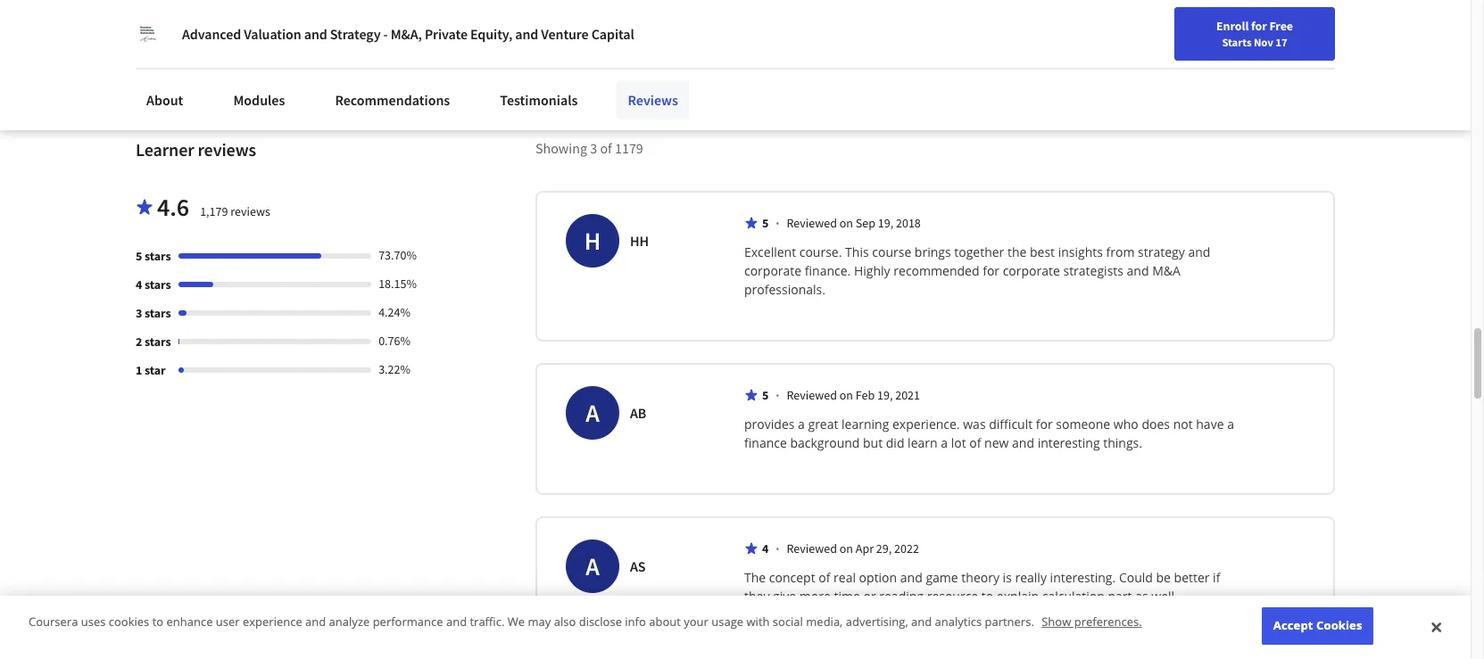 Task type: locate. For each thing, give the bounding box(es) containing it.
1 corporate from the left
[[745, 263, 802, 280]]

insights
[[1058, 244, 1103, 261]]

cookies
[[109, 615, 149, 631]]

2 corporate from the left
[[1003, 263, 1060, 280]]

1 vertical spatial on
[[840, 388, 853, 404]]

0 vertical spatial of
[[600, 140, 612, 157]]

0 horizontal spatial to
[[152, 615, 163, 631]]

4 up 3 stars
[[136, 277, 142, 293]]

2 horizontal spatial for
[[1252, 18, 1267, 34]]

1 vertical spatial 3
[[136, 306, 142, 322]]

sep
[[856, 215, 876, 232]]

1 vertical spatial a
[[586, 551, 600, 583]]

about link
[[136, 80, 194, 120]]

and
[[304, 25, 327, 43], [515, 25, 539, 43], [1189, 244, 1211, 261], [1127, 263, 1149, 280], [1012, 435, 1035, 452], [901, 570, 923, 587], [305, 615, 326, 631], [446, 615, 467, 631], [911, 615, 932, 631]]

1 vertical spatial of
[[970, 435, 981, 452]]

0 horizontal spatial for
[[983, 263, 1000, 280]]

None search field
[[254, 11, 683, 47]]

interesting
[[1038, 435, 1100, 452]]

1 reviewed from the top
[[787, 215, 837, 232]]

1 horizontal spatial your
[[1241, 21, 1264, 37]]

3.22%
[[379, 362, 411, 378]]

of right lot on the bottom of the page
[[970, 435, 981, 452]]

2 vertical spatial of
[[819, 570, 831, 587]]

1 horizontal spatial to
[[982, 589, 994, 606]]

2 reviewed from the top
[[787, 388, 837, 404]]

2 vertical spatial for
[[1036, 416, 1053, 433]]

reviews right the 1,179
[[231, 204, 270, 220]]

of left real
[[819, 570, 831, 587]]

for up nov
[[1252, 18, 1267, 34]]

1 vertical spatial 4
[[762, 541, 769, 557]]

5
[[762, 215, 769, 232], [136, 248, 142, 265], [762, 388, 769, 404]]

0 horizontal spatial 4
[[136, 277, 142, 293]]

2 a from the top
[[586, 551, 600, 583]]

for
[[1252, 18, 1267, 34], [983, 263, 1000, 280], [1036, 416, 1053, 433]]

0 vertical spatial 3
[[590, 140, 597, 157]]

and down difficult on the right bottom
[[1012, 435, 1035, 452]]

reviewed up course.
[[787, 215, 837, 232]]

reviews for 1,179 reviews
[[231, 204, 270, 220]]

show preferences. link
[[1042, 615, 1142, 631]]

1 horizontal spatial for
[[1036, 416, 1053, 433]]

2 vertical spatial reviewed
[[787, 541, 837, 557]]

accept cookies button
[[1262, 608, 1374, 645]]

2 19, from the top
[[878, 388, 893, 404]]

0 vertical spatial reviews
[[198, 139, 256, 161]]

0 horizontal spatial corporate
[[745, 263, 802, 280]]

5 up excellent
[[762, 215, 769, 232]]

corporate
[[745, 263, 802, 280], [1003, 263, 1060, 280]]

learning
[[842, 416, 889, 433]]

2 stars from the top
[[145, 277, 171, 293]]

a left great
[[798, 416, 805, 433]]

19, right sep at the right
[[878, 215, 894, 232]]

of inside the concept of real option and game theory is really interesting. could be better if they give more time or reading resource to explain calculation part as well.
[[819, 570, 831, 587]]

is
[[1003, 570, 1012, 587]]

1,179 reviews
[[200, 204, 270, 220]]

better
[[1174, 570, 1210, 587]]

-
[[383, 25, 388, 43]]

analytics
[[935, 615, 982, 631]]

0 horizontal spatial of
[[600, 140, 612, 157]]

and down from
[[1127, 263, 1149, 280]]

provides a great learning experience. was difficult for someone who does not have a finance background but did learn a lot of new and interesting things.
[[745, 416, 1238, 452]]

a left ab
[[586, 398, 600, 430]]

may
[[528, 615, 551, 631]]

1 vertical spatial for
[[983, 263, 1000, 280]]

0 vertical spatial a
[[586, 398, 600, 430]]

we
[[508, 615, 525, 631]]

5 up 4 stars
[[136, 248, 142, 265]]

usage
[[712, 615, 744, 631]]

2 vertical spatial on
[[840, 541, 853, 557]]

3 stars from the top
[[145, 306, 171, 322]]

reviewed up concept
[[787, 541, 837, 557]]

feb
[[856, 388, 875, 404]]

advanced
[[182, 25, 241, 43]]

4 for 4
[[762, 541, 769, 557]]

a left lot on the bottom of the page
[[941, 435, 948, 452]]

4 up the
[[762, 541, 769, 557]]

on
[[840, 215, 853, 232], [840, 388, 853, 404], [840, 541, 853, 557]]

1 horizontal spatial corporate
[[1003, 263, 1060, 280]]

corporate down best
[[1003, 263, 1060, 280]]

reviews down modules
[[198, 139, 256, 161]]

0 vertical spatial reviewed
[[787, 215, 837, 232]]

4
[[136, 277, 142, 293], [762, 541, 769, 557]]

and up reading
[[901, 570, 923, 587]]

brings
[[915, 244, 951, 261]]

0 vertical spatial for
[[1252, 18, 1267, 34]]

1 vertical spatial your
[[684, 615, 709, 631]]

1 vertical spatial 19,
[[878, 388, 893, 404]]

5 for h
[[762, 215, 769, 232]]

1 on from the top
[[840, 215, 853, 232]]

0 vertical spatial on
[[840, 215, 853, 232]]

2 vertical spatial 5
[[762, 388, 769, 404]]

could
[[1119, 570, 1153, 587]]

stars right 2
[[145, 334, 171, 350]]

reviews link
[[617, 80, 689, 120]]

for inside provides a great learning experience. was difficult for someone who does not have a finance background but did learn a lot of new and interesting things.
[[1036, 416, 1053, 433]]

with
[[747, 615, 770, 631]]

1 horizontal spatial of
[[819, 570, 831, 587]]

stars up 3 stars
[[145, 277, 171, 293]]

a left as
[[586, 551, 600, 583]]

2 horizontal spatial of
[[970, 435, 981, 452]]

if
[[1213, 570, 1221, 587]]

1 stars from the top
[[145, 248, 171, 265]]

reviews for learner reviews
[[198, 139, 256, 161]]

for up 'interesting'
[[1036, 416, 1053, 433]]

in
[[1366, 21, 1377, 37]]

1 a from the top
[[586, 398, 600, 430]]

course.
[[800, 244, 842, 261]]

0 vertical spatial to
[[982, 589, 994, 606]]

and right strategy
[[1189, 244, 1211, 261]]

uses
[[81, 615, 106, 631]]

19, right feb
[[878, 388, 893, 404]]

find your new career
[[1215, 21, 1327, 37]]

of
[[600, 140, 612, 157], [970, 435, 981, 452], [819, 570, 831, 587]]

3 on from the top
[[840, 541, 853, 557]]

corporate down excellent
[[745, 263, 802, 280]]

reviewed up great
[[787, 388, 837, 404]]

reading
[[880, 589, 924, 606]]

enroll for free starts nov 17
[[1217, 18, 1294, 49]]

3 stars
[[136, 306, 171, 322]]

of left 1179
[[600, 140, 612, 157]]

apr
[[856, 541, 874, 557]]

0 vertical spatial 5
[[762, 215, 769, 232]]

disclose
[[579, 615, 622, 631]]

and right equity,
[[515, 25, 539, 43]]

3 right showing
[[590, 140, 597, 157]]

1 star
[[136, 363, 166, 379]]

the
[[745, 570, 766, 587]]

a right have
[[1228, 416, 1235, 433]]

reviewed for ab
[[787, 388, 837, 404]]

1 vertical spatial reviewed
[[787, 388, 837, 404]]

1,179
[[200, 204, 228, 220]]

a
[[798, 416, 805, 433], [1228, 416, 1235, 433], [941, 435, 948, 452]]

recommended
[[894, 263, 980, 280]]

0 vertical spatial 19,
[[878, 215, 894, 232]]

erasmus university rotterdam image
[[136, 21, 161, 46]]

3
[[590, 140, 597, 157], [136, 306, 142, 322]]

to right the cookies
[[152, 615, 163, 631]]

of for real
[[819, 570, 831, 587]]

and inside the concept of real option and game theory is really interesting. could be better if they give more time or reading resource to explain calculation part as well.
[[901, 570, 923, 587]]

stars down 4 stars
[[145, 306, 171, 322]]

1 vertical spatial reviews
[[231, 204, 270, 220]]

stars for 4 stars
[[145, 277, 171, 293]]

and down reading
[[911, 615, 932, 631]]

to down theory
[[982, 589, 994, 606]]

stars up 4 stars
[[145, 248, 171, 265]]

of inside provides a great learning experience. was difficult for someone who does not have a finance background but did learn a lot of new and interesting things.
[[970, 435, 981, 452]]

learner reviews
[[136, 139, 256, 161]]

1 horizontal spatial 4
[[762, 541, 769, 557]]

on left apr at the bottom of page
[[840, 541, 853, 557]]

19, for a
[[878, 388, 893, 404]]

as
[[1136, 589, 1149, 606]]

1179
[[615, 140, 643, 157]]

find your new career link
[[1206, 18, 1336, 40]]

2 on from the top
[[840, 388, 853, 404]]

enroll
[[1217, 18, 1249, 34]]

preferences.
[[1075, 615, 1142, 631]]

well.
[[1152, 589, 1178, 606]]

things.
[[1104, 435, 1143, 452]]

3 reviewed from the top
[[787, 541, 837, 557]]

on left sep at the right
[[840, 215, 853, 232]]

performance
[[373, 615, 443, 631]]

on left feb
[[840, 388, 853, 404]]

give
[[773, 589, 796, 606]]

stars for 5 stars
[[145, 248, 171, 265]]

0 vertical spatial 4
[[136, 277, 142, 293]]

1 19, from the top
[[878, 215, 894, 232]]

m&a
[[1153, 263, 1181, 280]]

log in
[[1345, 21, 1377, 37]]

5 up provides
[[762, 388, 769, 404]]

valuation
[[244, 25, 301, 43]]

4 stars from the top
[[145, 334, 171, 350]]

3 up 2
[[136, 306, 142, 322]]

for down together
[[983, 263, 1000, 280]]

log in link
[[1336, 18, 1385, 39]]

who
[[1114, 416, 1139, 433]]

user
[[216, 615, 240, 631]]

as
[[630, 558, 646, 576]]

interesting.
[[1050, 570, 1116, 587]]

learn
[[908, 435, 938, 452]]



Task type: describe. For each thing, give the bounding box(es) containing it.
about
[[649, 615, 681, 631]]

showing
[[536, 140, 587, 157]]

to inside the concept of real option and game theory is really interesting. could be better if they give more time or reading resource to explain calculation part as well.
[[982, 589, 994, 606]]

1 vertical spatial to
[[152, 615, 163, 631]]

finance.
[[805, 263, 851, 280]]

experience.
[[893, 416, 960, 433]]

reviewed for as
[[787, 541, 837, 557]]

traffic.
[[470, 615, 505, 631]]

this
[[845, 244, 869, 261]]

professionals.
[[745, 282, 826, 298]]

recommendations
[[335, 91, 450, 109]]

recommendations link
[[324, 80, 461, 120]]

29,
[[876, 541, 892, 557]]

m&a,
[[391, 25, 422, 43]]

on for hh
[[840, 215, 853, 232]]

1 horizontal spatial a
[[941, 435, 948, 452]]

someone
[[1056, 416, 1111, 433]]

accept cookies
[[1274, 618, 1363, 634]]

modules
[[233, 91, 285, 109]]

analyze
[[329, 615, 370, 631]]

and left analyze
[[305, 615, 326, 631]]

equity,
[[470, 25, 513, 43]]

excellent course. this course brings together the best insights from strategy and corporate finance. highly recommended for corporate strategists and m&a professionals.
[[745, 244, 1214, 298]]

log
[[1345, 21, 1364, 37]]

a for ab
[[586, 398, 600, 430]]

2018
[[896, 215, 921, 232]]

highly
[[854, 263, 891, 280]]

did
[[886, 435, 905, 452]]

0 vertical spatial your
[[1241, 21, 1264, 37]]

for inside enroll for free starts nov 17
[[1252, 18, 1267, 34]]

best
[[1030, 244, 1055, 261]]

venture
[[541, 25, 589, 43]]

stars for 2 stars
[[145, 334, 171, 350]]

nov
[[1254, 35, 1274, 49]]

from
[[1107, 244, 1135, 261]]

have
[[1196, 416, 1224, 433]]

starts
[[1222, 35, 1252, 49]]

2 horizontal spatial a
[[1228, 416, 1235, 433]]

0 horizontal spatial a
[[798, 416, 805, 433]]

great
[[808, 416, 839, 433]]

of for 1179
[[600, 140, 612, 157]]

resource
[[927, 589, 979, 606]]

together
[[955, 244, 1005, 261]]

modules link
[[223, 80, 296, 120]]

testimonials link
[[489, 80, 589, 120]]

social
[[773, 615, 803, 631]]

1 horizontal spatial 3
[[590, 140, 597, 157]]

info
[[625, 615, 646, 631]]

does
[[1142, 416, 1170, 433]]

coursera
[[29, 615, 78, 631]]

reviewed for hh
[[787, 215, 837, 232]]

difficult
[[989, 416, 1033, 433]]

about
[[146, 91, 183, 109]]

coursera uses cookies to enhance user experience and analyze performance and traffic. we may also disclose info about your usage with social media, advertising, and analytics partners. show preferences.
[[29, 615, 1142, 631]]

on for as
[[840, 541, 853, 557]]

career
[[1293, 21, 1327, 37]]

calculation
[[1042, 589, 1105, 606]]

concept
[[769, 570, 816, 587]]

2021
[[896, 388, 920, 404]]

and inside provides a great learning experience. was difficult for someone who does not have a finance background but did learn a lot of new and interesting things.
[[1012, 435, 1035, 452]]

advertising,
[[846, 615, 908, 631]]

4 stars
[[136, 277, 171, 293]]

0 horizontal spatial your
[[684, 615, 709, 631]]

0 horizontal spatial 3
[[136, 306, 142, 322]]

private
[[425, 25, 468, 43]]

17
[[1276, 35, 1288, 49]]

on for ab
[[840, 388, 853, 404]]

show
[[1042, 615, 1072, 631]]

advanced valuation and strategy - m&a, private equity, and venture capital
[[182, 25, 634, 43]]

the concept of real option and game theory is really interesting. could be better if they give more time or reading resource to explain calculation part as well.
[[745, 570, 1224, 606]]

accept
[[1274, 618, 1314, 634]]

explain
[[997, 589, 1039, 606]]

19, for h
[[878, 215, 894, 232]]

1 vertical spatial 5
[[136, 248, 142, 265]]

time
[[834, 589, 860, 606]]

more
[[800, 589, 831, 606]]

5 stars
[[136, 248, 171, 265]]

new
[[985, 435, 1009, 452]]

and left traffic.
[[446, 615, 467, 631]]

free
[[1270, 18, 1294, 34]]

lot
[[951, 435, 966, 452]]

and left strategy in the top left of the page
[[304, 25, 327, 43]]

showing 3 of 1179
[[536, 140, 643, 157]]

media,
[[806, 615, 843, 631]]

partners.
[[985, 615, 1035, 631]]

5 for a
[[762, 388, 769, 404]]

73.70%
[[379, 248, 417, 264]]

reviewed on sep 19, 2018
[[787, 215, 921, 232]]

cookies
[[1317, 618, 1363, 634]]

2
[[136, 334, 142, 350]]

h
[[585, 225, 601, 257]]

stars for 3 stars
[[145, 306, 171, 322]]

they
[[745, 589, 770, 606]]

18.15%
[[379, 276, 417, 292]]

the
[[1008, 244, 1027, 261]]

strategists
[[1064, 263, 1124, 280]]

for inside the excellent course. this course brings together the best insights from strategy and corporate finance. highly recommended for corporate strategists and m&a professionals.
[[983, 263, 1000, 280]]

really
[[1015, 570, 1047, 587]]

4 for 4 stars
[[136, 277, 142, 293]]

a for as
[[586, 551, 600, 583]]

capital
[[592, 25, 634, 43]]



Task type: vqa. For each thing, say whether or not it's contained in the screenshot.


